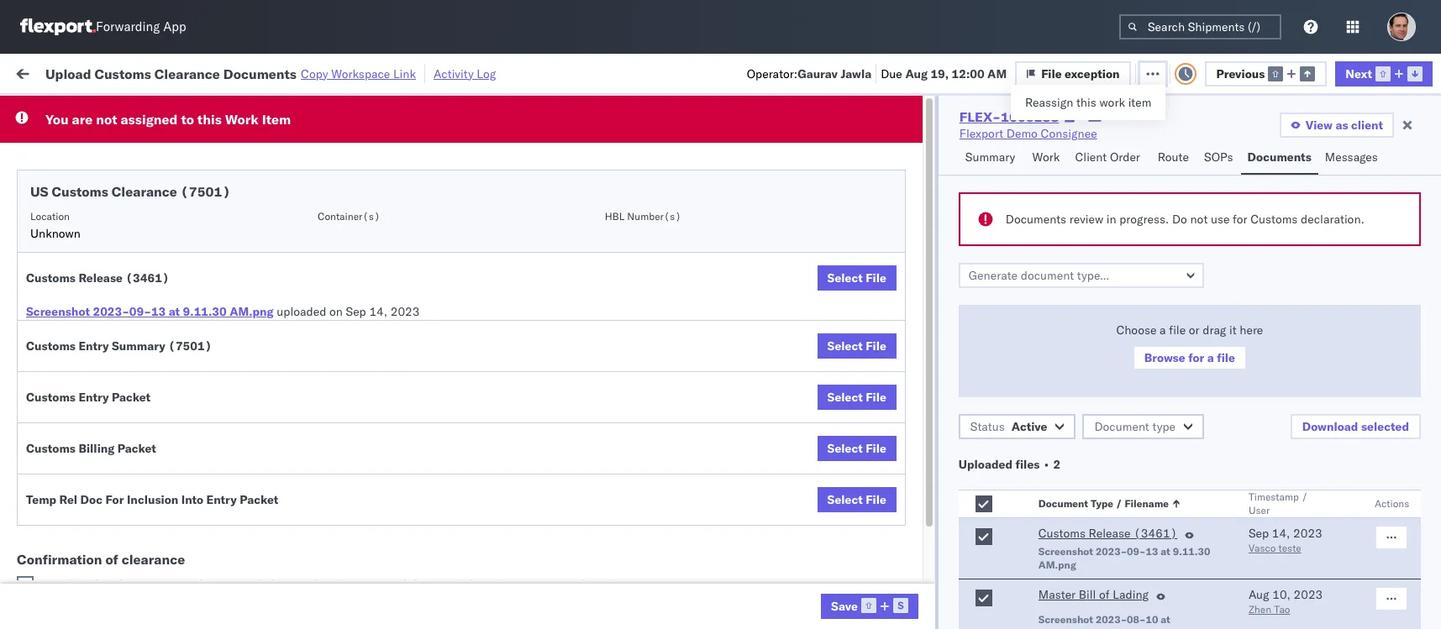 Task type: locate. For each thing, give the bounding box(es) containing it.
customs right been
[[527, 577, 572, 593]]

0 horizontal spatial (3461)
[[126, 271, 169, 286]]

0 vertical spatial release
[[79, 271, 123, 286]]

2 vertical spatial clearance
[[130, 344, 184, 359]]

3 schedule from the top
[[39, 233, 88, 248]]

select file for customs entry summary (7501)
[[828, 339, 887, 354]]

0 vertical spatial packet
[[112, 390, 151, 405]]

file exception down search shipments (/) text field
[[1154, 65, 1232, 80]]

4 schedule pickup from los angeles, ca link from the top
[[39, 380, 239, 414]]

1 select file button from the top
[[817, 266, 897, 291]]

1 customs from the left
[[148, 577, 193, 593]]

maeu9736123
[[1145, 538, 1230, 553]]

0 horizontal spatial aug
[[906, 66, 928, 81]]

status up uploaded
[[971, 419, 1005, 435]]

at inside screenshot 2023-09-13 at 9.11.30 am.png
[[1161, 545, 1171, 558]]

11:59 for the schedule pickup from los angeles, ca link for 3rd schedule pickup from los angeles, ca button from the bottom of the page
[[271, 316, 303, 332]]

4 hlxu6269489, from the top
[[1125, 279, 1211, 294]]

screenshot up gvcu5265864
[[1039, 545, 1093, 558]]

select file for customs entry packet
[[828, 390, 887, 405]]

pst, up 6:00 am pst, dec 24, 2022
[[320, 464, 346, 479]]

09- for screenshot 2023-09-13 at 9.11.30 am.png uploaded on sep 14, 2023
[[129, 304, 151, 319]]

1 horizontal spatial a
[[1208, 350, 1214, 366]]

13 up the upload customs clearance documents link
[[151, 304, 166, 319]]

consignee
[[1041, 126, 1097, 141], [733, 137, 781, 150]]

1 resize handle column header from the left
[[240, 130, 261, 630]]

screenshot inside screenshot 2023-08-10 at 16.58.15.png
[[1039, 614, 1093, 626]]

6 hlxu6269489, from the top
[[1125, 353, 1211, 368]]

screenshot for screenshot 2023-09-13 at 9.11.30 am.png uploaded on sep 14, 2023
[[26, 304, 90, 319]]

hlxu6269489, up choose a file or drag it here
[[1125, 279, 1211, 294]]

0 vertical spatial for
[[161, 104, 175, 116]]

1 lhuu7894563, uetu5238478 from the top
[[1035, 390, 1207, 405]]

at up the maeu9408431
[[1161, 545, 1171, 558]]

1 vertical spatial document
[[1039, 498, 1088, 510]]

1 vertical spatial (3461)
[[1134, 526, 1178, 541]]

release up screenshot 2023-09-13 at 9.11.30 am.png
[[1089, 526, 1131, 541]]

ca up the customs billing packet
[[39, 398, 55, 413]]

0 vertical spatial a
[[1160, 323, 1166, 338]]

6:00
[[271, 501, 296, 516]]

4 nov from the top
[[357, 316, 379, 332]]

1 schedule pickup from los angeles, ca from the top
[[39, 196, 227, 228]]

0 vertical spatial work
[[48, 61, 91, 84]]

flexport
[[960, 126, 1004, 141]]

schedule delivery appointment for 4th schedule delivery appointment link from the bottom
[[39, 168, 207, 183]]

0 horizontal spatial am
[[299, 501, 318, 516]]

0 vertical spatial work
[[184, 65, 213, 80]]

nov
[[357, 169, 379, 184], [357, 205, 379, 221], [357, 242, 379, 258], [357, 316, 379, 332]]

09- up customs entry summary (7501)
[[129, 304, 151, 319]]

import work
[[143, 65, 213, 80]]

a inside browse for a file button
[[1208, 350, 1214, 366]]

1 vertical spatial to
[[297, 577, 308, 593]]

select file button for temp rel doc for inclusion into entry packet
[[817, 487, 897, 513]]

lhuu7894563, for confirm pickup from los angeles, ca
[[1035, 464, 1122, 479]]

1 vertical spatial sep
[[1249, 526, 1269, 541]]

for left work,
[[161, 104, 175, 116]]

0 vertical spatial screenshot
[[26, 304, 90, 319]]

lhuu7894563, up active
[[1035, 390, 1122, 405]]

2 select file button from the top
[[817, 334, 897, 359]]

ceau7522281, down generate document type... text box at the right top
[[1035, 316, 1122, 331]]

2 horizontal spatial this
[[1077, 95, 1097, 110]]

flex-1846748 for 3rd schedule pickup from los angeles, ca button from the bottom of the page
[[928, 316, 1015, 332]]

0 horizontal spatial file
[[1169, 323, 1186, 338]]

5 select file button from the top
[[817, 487, 897, 513]]

upload inside upload customs clearance documents
[[39, 344, 77, 359]]

9.11.30 for screenshot 2023-09-13 at 9.11.30 am.png uploaded on sep 14, 2023
[[183, 304, 227, 319]]

2023- inside screenshot 2023-08-10 at 16.58.15.png
[[1096, 614, 1127, 626]]

2 schedule from the top
[[39, 196, 88, 211]]

1 horizontal spatial work
[[1100, 95, 1125, 110]]

(1)
[[274, 65, 295, 80]]

schedule pickup from los angeles, ca link for 4th schedule pickup from los angeles, ca button from the bottom of the page
[[39, 232, 239, 266]]

Search Work text field
[[876, 60, 1059, 85]]

11:59 for 4th schedule delivery appointment link from the bottom
[[271, 169, 303, 184]]

4 hlxu8034992 from the top
[[1214, 279, 1296, 294]]

1 vertical spatial for
[[1233, 212, 1248, 227]]

documents up customs entry packet
[[39, 361, 99, 376]]

1 vertical spatial customs release (3461)
[[1039, 526, 1178, 541]]

0 vertical spatial jawla
[[841, 66, 872, 81]]

uetu5238478
[[1125, 390, 1207, 405], [1125, 427, 1207, 442], [1125, 464, 1207, 479], [1125, 501, 1207, 516]]

1 vertical spatial jawla
[[1396, 169, 1425, 184]]

0 horizontal spatial numbers
[[1035, 144, 1077, 156]]

1 horizontal spatial /
[[1302, 491, 1308, 503]]

confirm inside confirm pickup from los angeles, ca
[[39, 455, 82, 470]]

(7501) for customs entry summary (7501)
[[168, 339, 212, 354]]

1 vertical spatial entry
[[79, 390, 109, 405]]

6 test123456 from the top
[[1145, 353, 1216, 369]]

location
[[30, 210, 70, 223]]

los down workitem button
[[158, 196, 177, 211]]

status
[[92, 104, 122, 116], [971, 419, 1005, 435]]

not left ":"
[[96, 111, 117, 128]]

0 vertical spatial 09-
[[129, 304, 151, 319]]

angeles, inside confirm pickup from los angeles, ca
[[174, 455, 220, 470]]

0 horizontal spatial -
[[867, 575, 874, 590]]

sops button
[[1198, 142, 1241, 175]]

pickup inside confirm pickup from los angeles, ca
[[85, 455, 121, 470]]

flex-1846748 for upload customs clearance documents button
[[928, 353, 1015, 369]]

- left the karl
[[867, 575, 874, 590]]

gaurav up consignee button
[[798, 66, 838, 81]]

confirm
[[39, 455, 82, 470], [39, 501, 82, 516]]

declaration.
[[1301, 212, 1365, 227]]

numbers inside container numbers
[[1035, 144, 1077, 156]]

los for 4th schedule pickup from los angeles, ca button from the bottom of the page
[[158, 233, 177, 248]]

11:59 pm pdt, nov 4, 2022 for the schedule pickup from los angeles, ca link associated with 4th schedule pickup from los angeles, ca button from the bottom of the page
[[271, 242, 425, 258]]

ceau7522281, hlxu6269489, hlxu8034992 down route button
[[1035, 205, 1296, 220]]

3 11:59 from the top
[[271, 242, 303, 258]]

hlxu6269489, down do
[[1125, 242, 1211, 257]]

1 horizontal spatial customs
[[527, 577, 572, 593]]

hlxu6269489, for fourth schedule delivery appointment 'button' from the bottom of the page
[[1125, 168, 1211, 183]]

3 select from the top
[[828, 390, 863, 405]]

1 vertical spatial 13
[[1146, 545, 1158, 558]]

abcdefg78456546 for confirm delivery
[[1145, 501, 1258, 516]]

am right 6:00
[[299, 501, 318, 516]]

select file
[[828, 271, 887, 286], [828, 339, 887, 354], [828, 390, 887, 405], [828, 441, 887, 456], [828, 493, 887, 508]]

0 horizontal spatial this
[[197, 111, 222, 128]]

los inside confirm pickup from los angeles, ca
[[152, 455, 170, 470]]

flexport. image
[[20, 18, 96, 35]]

schedule pickup from los angeles, ca down workitem button
[[39, 196, 227, 228]]

1 vertical spatial upload
[[39, 344, 77, 359]]

am.png inside screenshot 2023-09-13 at 9.11.30 am.png
[[1039, 559, 1076, 572]]

client for client order
[[1075, 150, 1107, 165]]

temp rel doc for inclusion into entry packet
[[26, 493, 278, 508]]

schedule delivery appointment button up screenshot 2023-09-13 at 9.11.30 am.png link
[[39, 278, 207, 296]]

0 vertical spatial 9.11.30
[[183, 304, 227, 319]]

on
[[412, 65, 426, 80], [329, 304, 343, 319]]

4 11:59 from the top
[[271, 316, 303, 332]]

2 hlxu8034992 from the top
[[1214, 205, 1296, 220]]

clearance down workitem button
[[112, 183, 177, 200]]

None checkbox
[[976, 496, 992, 513], [976, 529, 992, 545], [17, 577, 34, 593], [976, 590, 992, 607], [976, 496, 992, 513], [976, 529, 992, 545], [17, 577, 34, 593], [976, 590, 992, 607]]

12:00
[[952, 66, 985, 81]]

1 horizontal spatial on
[[412, 65, 426, 80]]

3 flex-1846748 from the top
[[928, 242, 1015, 258]]

dec up 6:00 am pst, dec 24, 2022
[[349, 464, 371, 479]]

2 vertical spatial abcdefg78456546
[[1145, 501, 1258, 516]]

file down it
[[1217, 350, 1235, 366]]

deadline
[[271, 137, 311, 150]]

flex id button
[[893, 134, 1010, 150]]

1 vertical spatial 23,
[[371, 575, 389, 590]]

0 vertical spatial not
[[96, 111, 117, 128]]

on right "205"
[[412, 65, 426, 80]]

this
[[1077, 95, 1097, 110], [197, 111, 222, 128], [311, 577, 331, 593]]

schedule pickup from los angeles, ca link for first schedule pickup from los angeles, ca button from the bottom of the page
[[39, 528, 239, 562]]

select for temp rel doc for inclusion into entry packet
[[828, 493, 863, 508]]

status for status : ready for work, blocked, in progress
[[92, 104, 122, 116]]

1 horizontal spatial of
[[1099, 587, 1110, 603]]

0 vertical spatial document
[[1095, 419, 1150, 435]]

packet right "billing"
[[117, 441, 156, 456]]

0 vertical spatial summary
[[966, 150, 1016, 165]]

0 horizontal spatial for
[[161, 104, 175, 116]]

assigned
[[121, 111, 178, 128]]

select
[[828, 271, 863, 286], [828, 339, 863, 354], [828, 390, 863, 405], [828, 441, 863, 456], [828, 493, 863, 508]]

schedule pickup from los angeles, ca button down upload customs clearance documents button
[[39, 380, 239, 416]]

sep
[[346, 304, 366, 319], [1249, 526, 1269, 541]]

0 horizontal spatial am.png
[[230, 304, 274, 319]]

master bill of lading link
[[1039, 587, 1149, 607]]

0 vertical spatial on
[[412, 65, 426, 80]]

3 flex-1889466 from the top
[[928, 464, 1015, 479]]

delivery for 8:30 pm pst, jan 23, 2023
[[91, 574, 135, 590]]

operator: gaurav jawla
[[747, 66, 872, 81]]

screenshot 2023-08-10 at 16.58.15.png
[[1039, 614, 1171, 630]]

1 11:59 pm pdt, nov 4, 2022 from the top
[[271, 169, 425, 184]]

1 horizontal spatial file
[[1217, 350, 1235, 366]]

2023 inside aug 10, 2023 zhen tao
[[1294, 587, 1323, 603]]

0 vertical spatial gaurav
[[798, 66, 838, 81]]

schedule pickup from los angeles, ca button
[[39, 195, 239, 231], [39, 232, 239, 268], [39, 306, 239, 342], [39, 380, 239, 416], [39, 528, 239, 564]]

abcdefg78456546 for schedule pickup from los angeles, ca
[[1145, 390, 1258, 406]]

3 hlxu6269489, from the top
[[1125, 242, 1211, 257]]

flex-2130387 button
[[901, 571, 1019, 595], [901, 571, 1019, 595]]

from down upload customs clearance documents button
[[131, 381, 155, 396]]

jan
[[349, 575, 368, 590]]

doc
[[80, 493, 103, 508]]

1 vertical spatial confirm
[[39, 501, 82, 516]]

copy workspace link button
[[301, 66, 416, 81]]

consignee button
[[724, 134, 876, 150]]

schedule pickup from los angeles, ca link for 3rd schedule pickup from los angeles, ca button from the bottom of the page
[[39, 306, 239, 340]]

3 uetu5238478 from the top
[[1125, 464, 1207, 479]]

4 11:59 pm pdt, nov 4, 2022 from the top
[[271, 316, 425, 332]]

2 resize handle column header from the left
[[427, 130, 447, 630]]

documents button
[[1241, 142, 1319, 175]]

(3461) down filename
[[1134, 526, 1178, 541]]

gaurav jawla down operator on the right top of page
[[1355, 169, 1425, 184]]

09- inside screenshot 2023-09-13 at 9.11.30 am.png
[[1127, 545, 1146, 558]]

name
[[653, 137, 680, 150]]

los up the upload customs clearance documents link
[[158, 307, 177, 322]]

2 vertical spatial work
[[1033, 150, 1060, 165]]

schedule pickup from los angeles, ca button up the upload customs clearance documents link
[[39, 306, 239, 342]]

schedule delivery appointment up us customs clearance (7501)
[[39, 168, 207, 183]]

due
[[881, 66, 902, 81]]

schedule pickup from los angeles, ca down upload customs clearance documents button
[[39, 381, 227, 413]]

at right 10
[[1161, 614, 1171, 626]]

los for 5th schedule pickup from los angeles, ca button from the bottom
[[158, 196, 177, 211]]

2 schedule pickup from los angeles, ca link from the top
[[39, 232, 239, 266]]

1889466 up status active
[[964, 390, 1015, 406]]

0 horizontal spatial status
[[92, 104, 122, 116]]

jawla left 'due' at the top of page
[[841, 66, 872, 81]]

hlxu8034992 right or
[[1214, 316, 1296, 331]]

9.11.30 inside screenshot 2023-09-13 at 9.11.30 am.png
[[1173, 545, 1211, 558]]

2023- inside screenshot 2023-09-13 at 9.11.30 am.png
[[1096, 545, 1127, 558]]

status for status active
[[971, 419, 1005, 435]]

lhuu7894563, uetu5238478 for schedule pickup from los angeles, ca
[[1035, 390, 1207, 405]]

hlxu6269489, for 3rd schedule pickup from los angeles, ca button from the bottom of the page
[[1125, 316, 1211, 331]]

5 ca from the top
[[39, 472, 55, 487]]

container numbers
[[1035, 130, 1080, 156]]

view as client button
[[1280, 113, 1394, 138]]

documents up in
[[223, 65, 297, 82]]

confirm pickup from los angeles, ca link
[[39, 454, 239, 488]]

resize handle column header for flex id
[[1007, 130, 1027, 630]]

los for 3rd schedule pickup from los angeles, ca button from the bottom of the page
[[158, 307, 177, 322]]

confirm for confirm pickup from los angeles, ca
[[39, 455, 82, 470]]

1 fcl from the top
[[552, 169, 573, 184]]

23,
[[374, 464, 392, 479], [371, 575, 389, 590]]

1 vertical spatial this
[[197, 111, 222, 128]]

23, right jan
[[371, 575, 389, 590]]

schedule pickup from los angeles, ca button down us customs clearance (7501)
[[39, 232, 239, 268]]

schedule delivery appointment link down workitem button
[[39, 167, 207, 184]]

1 gaurav jawla from the top
[[1355, 169, 1425, 184]]

0 vertical spatial confirm
[[39, 455, 82, 470]]

hlxu6269489, for 4th schedule pickup from los angeles, ca button from the bottom of the page
[[1125, 242, 1211, 257]]

numbers right mbl/mawb
[[1206, 137, 1247, 150]]

2 fcl from the top
[[552, 242, 573, 258]]

status left ready
[[92, 104, 122, 116]]

3 test123456 from the top
[[1145, 242, 1216, 258]]

1 vertical spatial work
[[225, 111, 259, 128]]

1 vertical spatial summary
[[112, 339, 165, 354]]

client for client name
[[624, 137, 651, 150]]

13 inside screenshot 2023-09-13 at 9.11.30 am.png
[[1146, 545, 1158, 558]]

customs entry summary (7501)
[[26, 339, 212, 354]]

3 select file from the top
[[828, 390, 887, 405]]

at inside screenshot 2023-08-10 at 16.58.15.png
[[1161, 614, 1171, 626]]

schedule for 4th schedule pickup from los angeles, ca button from the top
[[39, 381, 88, 396]]

1 horizontal spatial file exception
[[1154, 65, 1232, 80]]

pickup
[[91, 196, 128, 211], [91, 233, 128, 248], [91, 307, 128, 322], [91, 381, 128, 396], [85, 455, 121, 470], [91, 529, 128, 544]]

file left or
[[1169, 323, 1186, 338]]

numbers down container
[[1035, 144, 1077, 156]]

sops
[[1204, 150, 1233, 165]]

ceau7522281, hlxu6269489, hlxu8034992 up browse
[[1035, 316, 1296, 331]]

1 hlxu6269489, from the top
[[1125, 168, 1211, 183]]

4 resize handle column header from the left
[[595, 130, 615, 630]]

2 horizontal spatial for
[[1233, 212, 1248, 227]]

schedule delivery appointment link up confirm pickup from los angeles, ca
[[39, 426, 207, 443]]

schedule for 4th schedule pickup from los angeles, ca button from the bottom of the page
[[39, 233, 88, 248]]

screenshot 2023-09-13 at 9.11.30 am.png uploaded on sep 14, 2023
[[26, 304, 420, 319]]

1 horizontal spatial 9.11.30
[[1173, 545, 1211, 558]]

1 confirm from the top
[[39, 455, 82, 470]]

5 ocean fcl from the top
[[514, 575, 573, 590]]

8:30
[[271, 575, 296, 590]]

1 vertical spatial 14,
[[1272, 526, 1291, 541]]

by:
[[61, 103, 77, 118]]

6 resize handle column header from the left
[[872, 130, 893, 630]]

24,
[[375, 501, 393, 516]]

1 schedule from the top
[[39, 168, 88, 183]]

1 horizontal spatial (3461)
[[1134, 526, 1178, 541]]

ca inside confirm pickup from los angeles, ca
[[39, 472, 55, 487]]

screenshot inside screenshot 2023-09-13 at 9.11.30 am.png
[[1039, 545, 1093, 558]]

0 vertical spatial aug
[[906, 66, 928, 81]]

ocean fcl for omkar savant
[[514, 242, 573, 258]]

resize handle column header for mode
[[595, 130, 615, 630]]

0 horizontal spatial 09-
[[129, 304, 151, 319]]

pm
[[306, 169, 325, 184], [306, 205, 325, 221], [306, 242, 325, 258], [306, 316, 325, 332], [299, 464, 317, 479], [299, 575, 317, 590]]

select for customs entry summary (7501)
[[828, 339, 863, 354]]

0 vertical spatial file
[[1169, 323, 1186, 338]]

2023- for screenshot 2023-09-13 at 9.11.30 am.png uploaded on sep 14, 2023
[[93, 304, 129, 319]]

2023 inside sep 14, 2023 vasco teste
[[1294, 526, 1323, 541]]

1 11:59 from the top
[[271, 169, 303, 184]]

23, up 24,
[[374, 464, 392, 479]]

clearance inside upload customs clearance documents
[[130, 344, 184, 359]]

for down or
[[1189, 350, 1205, 366]]

appointment up screenshot 2023-09-13 at 9.11.30 am.png link
[[138, 279, 207, 294]]

confirm delivery button
[[39, 500, 128, 518]]

test123456 down route button
[[1145, 205, 1216, 221]]

ca up i
[[39, 546, 55, 561]]

delivery inside button
[[85, 501, 128, 516]]

1 horizontal spatial am
[[988, 66, 1007, 81]]

1 vertical spatial a
[[1208, 350, 1214, 366]]

2 vertical spatial gaurav
[[1355, 205, 1393, 221]]

this right reassign
[[1077, 95, 1097, 110]]

file for customs billing packet
[[866, 441, 887, 456]]

2 vertical spatial this
[[311, 577, 331, 593]]

4 select from the top
[[828, 441, 863, 456]]

entry for summary
[[79, 339, 109, 354]]

am.png left the uploaded
[[230, 304, 274, 319]]

hlxu6269489, left use
[[1125, 205, 1211, 220]]

5 schedule pickup from los angeles, ca link from the top
[[39, 528, 239, 562]]

- right choi
[[1435, 575, 1441, 590]]

0 horizontal spatial release
[[79, 271, 123, 286]]

11:59 pm pdt, nov 4, 2022 for the schedule pickup from los angeles, ca link for 3rd schedule pickup from los angeles, ca button from the bottom of the page
[[271, 316, 425, 332]]

schedule pickup from los angeles, ca link down workitem button
[[39, 195, 239, 229]]

3 ceau7522281, hlxu6269489, hlxu8034992 from the top
[[1035, 242, 1296, 257]]

Search Shipments (/) text field
[[1120, 14, 1282, 40]]

1 ca from the top
[[39, 213, 55, 228]]

packet down upload customs clearance documents button
[[112, 390, 151, 405]]

0 vertical spatial entry
[[79, 339, 109, 354]]

flex-1889466 left files
[[928, 464, 1015, 479]]

delivery for 6:00 am pst, dec 24, 2022
[[85, 501, 128, 516]]

am.png for screenshot 2023-09-13 at 9.11.30 am.png
[[1039, 559, 1076, 572]]

3 schedule pickup from los angeles, ca from the top
[[39, 307, 227, 339]]

customs release (3461) down the unknown
[[26, 271, 169, 286]]

09- for screenshot 2023-09-13 at 9.11.30 am.png
[[1127, 545, 1146, 558]]

schedule for fourth schedule delivery appointment 'button' from the bottom of the page
[[39, 168, 88, 183]]

hlxu8034992 down use
[[1214, 242, 1296, 257]]

mbl/mawb numbers
[[1145, 137, 1247, 150]]

4 lhuu7894563, from the top
[[1035, 501, 1122, 516]]

1 vertical spatial on
[[329, 304, 343, 319]]

ceau7522281, up generate document type... text box at the right top
[[1035, 242, 1122, 257]]

have
[[470, 577, 495, 593]]

jawla up the savant
[[1396, 205, 1425, 221]]

los up inclusion
[[152, 455, 170, 470]]

1 vertical spatial status
[[971, 419, 1005, 435]]

aug
[[906, 66, 928, 81], [1249, 587, 1270, 603]]

test123456 down choose a file or drag it here
[[1145, 353, 1216, 369]]

file exception
[[1154, 65, 1232, 80], [1041, 66, 1120, 81]]

1 horizontal spatial this
[[311, 577, 331, 593]]

mode button
[[506, 134, 598, 150]]

schedule down confirmation
[[39, 574, 88, 590]]

4 uetu5238478 from the top
[[1125, 501, 1207, 516]]

gaurav down messages
[[1355, 169, 1393, 184]]

flex-1846748 for 4th schedule pickup from los angeles, ca button from the bottom of the page
[[928, 242, 1015, 258]]

0 horizontal spatial not
[[96, 111, 117, 128]]

4 schedule delivery appointment link from the top
[[39, 574, 207, 590]]

ceau7522281, hlxu6269489, hlxu8034992 up choose a file or drag it here
[[1035, 279, 1296, 294]]

select for customs release (3461)
[[828, 271, 863, 286]]

1 horizontal spatial 13
[[1146, 545, 1158, 558]]

1 horizontal spatial summary
[[966, 150, 1016, 165]]

test123456 down do
[[1145, 242, 1216, 258]]

drag
[[1203, 323, 1227, 338]]

download selected button
[[1291, 414, 1421, 440]]

0 horizontal spatial 13
[[151, 304, 166, 319]]

1 horizontal spatial -
[[1435, 575, 1441, 590]]

13 for screenshot 2023-09-13 at 9.11.30 am.png
[[1146, 545, 1158, 558]]

container(s)
[[318, 210, 380, 223]]

inclusion
[[127, 493, 178, 508]]

2 that from the left
[[410, 577, 432, 593]]

maeu9408431
[[1145, 575, 1230, 590]]

3 abcdefg78456546 from the top
[[1145, 501, 1258, 516]]

los for "confirm pickup from los angeles, ca" button
[[152, 455, 170, 470]]

2 vertical spatial entry
[[206, 493, 237, 508]]

summary down screenshot 2023-09-13 at 9.11.30 am.png link
[[112, 339, 165, 354]]

19,
[[931, 66, 949, 81]]

2 nov from the top
[[357, 205, 379, 221]]

vasco
[[1249, 542, 1276, 555]]

1 hlxu8034992 from the top
[[1214, 168, 1296, 183]]

0 vertical spatial dec
[[349, 464, 371, 479]]

ca down the unknown
[[39, 250, 55, 265]]

upload up customs entry packet
[[39, 344, 77, 359]]

documents
[[223, 65, 297, 82], [1248, 150, 1312, 165], [1006, 212, 1067, 227], [39, 361, 99, 376]]

0 vertical spatial this
[[1077, 95, 1097, 110]]

0 horizontal spatial /
[[1116, 498, 1122, 510]]

3 4, from the top
[[382, 242, 393, 258]]

lhuu7894563, for schedule pickup from los angeles, ca
[[1035, 390, 1122, 405]]

2 vertical spatial 2023-
[[1096, 614, 1127, 626]]

resize handle column header for deadline
[[427, 130, 447, 630]]

pst, left jan
[[320, 575, 346, 590]]

-
[[867, 575, 874, 590], [1435, 575, 1441, 590]]

2 lhuu7894563, from the top
[[1035, 427, 1122, 442]]

2 11:59 from the top
[[271, 205, 303, 221]]

test123456 up choose a file or drag it here
[[1145, 279, 1216, 295]]

resize handle column header for workitem
[[240, 130, 261, 630]]

previous
[[1217, 66, 1265, 81]]

workitem button
[[10, 134, 244, 150]]

3 lhuu7894563, uetu5238478 from the top
[[1035, 464, 1207, 479]]

schedule pickup from los angeles, ca up these
[[39, 529, 227, 561]]

0 horizontal spatial that
[[91, 577, 112, 593]]

3 schedule delivery appointment button from the top
[[39, 426, 207, 444]]

resize handle column header for consignee
[[872, 130, 893, 630]]

1 vertical spatial gaurav jawla
[[1355, 205, 1425, 221]]

upload up by:
[[45, 65, 91, 82]]

23, for 2022
[[374, 464, 392, 479]]

integration
[[733, 575, 791, 590]]

savant
[[1393, 242, 1430, 258]]

hlxu6269489,
[[1125, 168, 1211, 183], [1125, 205, 1211, 220], [1125, 242, 1211, 257], [1125, 279, 1211, 294], [1125, 316, 1211, 331], [1125, 353, 1211, 368]]

schedule pickup from los angeles, ca link down upload customs clearance documents button
[[39, 380, 239, 414]]

schedule delivery appointment button down workitem button
[[39, 167, 207, 185]]

dec left 24,
[[350, 501, 372, 516]]

0 vertical spatial pst,
[[320, 464, 346, 479]]

4 schedule pickup from los angeles, ca button from the top
[[39, 380, 239, 416]]

ocean fcl for jaehyung choi -
[[514, 575, 573, 590]]

client inside client order button
[[1075, 150, 1107, 165]]

that right and
[[410, 577, 432, 593]]

2 flex-1889466 from the top
[[928, 427, 1015, 443]]

3 pdt, from the top
[[328, 242, 354, 258]]

schedule down location
[[39, 233, 88, 248]]

schedule pickup from los angeles, ca up the upload customs clearance documents link
[[39, 307, 227, 339]]

5 hlxu6269489, from the top
[[1125, 316, 1211, 331]]

account
[[819, 575, 864, 590]]

screenshot up 16.58.15.png at bottom
[[1039, 614, 1093, 626]]

sep inside sep 14, 2023 vasco teste
[[1249, 526, 1269, 541]]

schedule delivery appointment up confirm pickup from los angeles, ca
[[39, 427, 207, 442]]

2 hlxu6269489, from the top
[[1125, 205, 1211, 220]]

1 pdt, from the top
[[328, 169, 354, 184]]

1 horizontal spatial document
[[1095, 419, 1150, 435]]

jaehyung
[[1355, 575, 1404, 590]]

4 schedule from the top
[[39, 279, 88, 294]]

resize handle column header
[[240, 130, 261, 630], [427, 130, 447, 630], [486, 130, 506, 630], [595, 130, 615, 630], [704, 130, 724, 630], [872, 130, 893, 630], [1007, 130, 1027, 630], [1116, 130, 1136, 630], [1326, 130, 1346, 630], [1399, 130, 1419, 630]]

2 select from the top
[[828, 339, 863, 354]]

1 horizontal spatial sep
[[1249, 526, 1269, 541]]

clearance
[[122, 551, 185, 568]]

(7501) down screenshot 2023-09-13 at 9.11.30 am.png uploaded on sep 14, 2023
[[168, 339, 212, 354]]

2023
[[391, 304, 420, 319], [1294, 526, 1323, 541], [392, 575, 421, 590], [1294, 587, 1323, 603]]

hlxu8034992 down mbl/mawb numbers button on the right top
[[1214, 168, 1296, 183]]

3 nov from the top
[[357, 242, 379, 258]]

on right the uploaded
[[329, 304, 343, 319]]

1 horizontal spatial numbers
[[1206, 137, 1247, 150]]

at up the upload customs clearance documents link
[[169, 304, 180, 319]]

test
[[697, 169, 720, 184], [807, 169, 829, 184], [697, 205, 720, 221], [697, 242, 720, 258], [807, 242, 829, 258], [807, 279, 829, 295], [697, 316, 720, 332], [807, 316, 829, 332], [807, 353, 829, 369], [807, 390, 829, 406], [807, 427, 829, 443], [697, 464, 720, 479], [807, 464, 829, 479], [807, 501, 829, 516], [794, 575, 816, 590]]

customs down clearance in the left bottom of the page
[[148, 577, 193, 593]]

los down upload customs clearance documents button
[[158, 381, 177, 396]]

client name
[[624, 137, 680, 150]]

download
[[1302, 419, 1359, 435]]

schedule for first schedule pickup from los angeles, ca button from the bottom of the page
[[39, 529, 88, 544]]

7 resize handle column header from the left
[[1007, 130, 1027, 630]]

file for customs entry summary (7501)
[[866, 339, 887, 354]]

test123456 down route
[[1145, 169, 1216, 184]]

screenshot for screenshot 2023-09-13 at 9.11.30 am.png
[[1039, 545, 1093, 558]]

packet for customs entry packet
[[112, 390, 151, 405]]

10 resize handle column header from the left
[[1399, 130, 1419, 630]]

from inside confirm pickup from los angeles, ca
[[124, 455, 149, 470]]

client inside client name button
[[624, 137, 651, 150]]

screenshot 2023-09-13 at 9.11.30 am.png link
[[26, 303, 274, 320]]

0 horizontal spatial work
[[184, 65, 213, 80]]

0 horizontal spatial customs release (3461)
[[26, 271, 169, 286]]

1893174
[[964, 538, 1015, 553]]

do
[[1172, 212, 1187, 227]]

nov for the schedule pickup from los angeles, ca link for 3rd schedule pickup from los angeles, ca button from the bottom of the page
[[357, 316, 379, 332]]

1 vertical spatial packet
[[117, 441, 156, 456]]

1 abcdefg78456546 from the top
[[1145, 390, 1258, 406]]

jaehyung choi -
[[1355, 575, 1441, 590]]

6 schedule from the top
[[39, 381, 88, 396]]

14, up teste
[[1272, 526, 1291, 541]]

2
[[1054, 457, 1061, 472]]

route button
[[1151, 142, 1198, 175]]

documents
[[196, 577, 255, 593]]

0 horizontal spatial consignee
[[733, 137, 781, 150]]

here
[[1240, 323, 1264, 338]]

schedule delivery appointment for 2nd schedule delivery appointment link from the bottom of the page
[[39, 427, 207, 442]]

dec for 23,
[[349, 464, 371, 479]]

ceau7522281, down client order button
[[1035, 205, 1122, 220]]

0 vertical spatial am.png
[[230, 304, 274, 319]]

6 ceau7522281, from the top
[[1035, 353, 1122, 368]]

hlxu6269489, for upload customs clearance documents button
[[1125, 353, 1211, 368]]



Task type: vqa. For each thing, say whether or not it's contained in the screenshot.
External (0)
no



Task type: describe. For each thing, give the bounding box(es) containing it.
3 ca from the top
[[39, 324, 55, 339]]

0 horizontal spatial summary
[[112, 339, 165, 354]]

client order button
[[1069, 142, 1151, 175]]

2 vertical spatial jawla
[[1396, 205, 1425, 221]]

lhuu7894563, for confirm delivery
[[1035, 501, 1122, 516]]

2 flex-1846748 from the top
[[928, 205, 1015, 221]]

type
[[1091, 498, 1114, 510]]

1 1846748 from the top
[[964, 169, 1015, 184]]

1 vertical spatial work
[[1100, 95, 1125, 110]]

2 1889466 from the top
[[964, 427, 1015, 443]]

item
[[262, 111, 291, 128]]

4 ceau7522281, from the top
[[1035, 279, 1122, 294]]

work button
[[1026, 142, 1069, 175]]

3 1889466 from the top
[[964, 464, 1015, 479]]

been
[[498, 577, 524, 593]]

activity log button
[[434, 64, 496, 83]]

(3461) inside the customs release (3461) link
[[1134, 526, 1178, 541]]

documents inside upload customs clearance documents
[[39, 361, 99, 376]]

6 ceau7522281, hlxu6269489, hlxu8034992 from the top
[[1035, 353, 1296, 368]]

integration test account - karl lagerfeld
[[733, 575, 952, 590]]

1 - from the left
[[867, 575, 874, 590]]

numbers for mbl/mawb numbers
[[1206, 137, 1247, 150]]

numbers for container numbers
[[1035, 144, 1077, 156]]

aug inside aug 10, 2023 zhen tao
[[1249, 587, 1270, 603]]

9.11.30 for screenshot 2023-09-13 at 9.11.30 am.png
[[1173, 545, 1211, 558]]

0 horizontal spatial sep
[[346, 304, 366, 319]]

3 1846748 from the top
[[964, 242, 1015, 258]]

4 1889466 from the top
[[964, 501, 1015, 516]]

lhuu7894563, uetu5238478 for confirm delivery
[[1035, 501, 1207, 516]]

container numbers button
[[1027, 127, 1120, 157]]

uetu5238478 for schedule pickup from los angeles, ca
[[1125, 390, 1207, 405]]

uploaded files ∙ 2
[[959, 457, 1061, 472]]

reassign
[[1025, 95, 1074, 110]]

2 1846748 from the top
[[964, 205, 1015, 221]]

screenshot 2023-09-13 at 9.11.30 am.png
[[1039, 545, 1211, 572]]

1 vertical spatial actions
[[1375, 498, 1410, 510]]

1 horizontal spatial work
[[225, 111, 259, 128]]

activity log
[[434, 66, 496, 81]]

14, inside sep 14, 2023 vasco teste
[[1272, 526, 1291, 541]]

2 schedule pickup from los angeles, ca from the top
[[39, 233, 227, 265]]

0 horizontal spatial on
[[329, 304, 343, 319]]

delivery for 11:59 pm pdt, nov 4, 2022
[[91, 168, 135, 183]]

appointment for 4th schedule delivery appointment link from the bottom
[[138, 168, 207, 183]]

these
[[115, 577, 145, 593]]

0 vertical spatial of
[[105, 551, 118, 568]]

select for customs billing packet
[[828, 441, 863, 456]]

1 schedule delivery appointment button from the top
[[39, 167, 207, 185]]

select file button for customs release (3461)
[[817, 266, 897, 291]]

file for customs release (3461)
[[866, 271, 887, 286]]

4 ocean fcl from the top
[[514, 464, 573, 479]]

documents down view
[[1248, 150, 1312, 165]]

select for customs entry packet
[[828, 390, 863, 405]]

1 flex-1889466 from the top
[[928, 390, 1015, 406]]

4 fcl from the top
[[552, 464, 573, 479]]

2 schedule delivery appointment link from the top
[[39, 278, 207, 295]]

schedule for 3rd schedule delivery appointment 'button' from the bottom
[[39, 279, 88, 294]]

13 for screenshot 2023-09-13 at 9.11.30 am.png uploaded on sep 14, 2023
[[151, 304, 166, 319]]

1 vertical spatial am
[[299, 501, 318, 516]]

1 ceau7522281, hlxu6269489, hlxu8034992 from the top
[[1035, 168, 1296, 183]]

number(s)
[[627, 210, 681, 223]]

batch
[[1347, 65, 1380, 80]]

Generate document type... text field
[[959, 263, 1204, 288]]

file for customs entry packet
[[866, 390, 887, 405]]

risk
[[348, 65, 368, 80]]

0 horizontal spatial 14,
[[369, 304, 388, 319]]

for inside button
[[1189, 350, 1205, 366]]

uetu5238478 for confirm pickup from los angeles, ca
[[1125, 464, 1207, 479]]

4 4, from the top
[[382, 316, 393, 332]]

0 horizontal spatial work
[[48, 61, 91, 84]]

3 schedule delivery appointment link from the top
[[39, 426, 207, 443]]

5 ceau7522281, from the top
[[1035, 316, 1122, 331]]

1 horizontal spatial release
[[1089, 526, 1131, 541]]

2 test123456 from the top
[[1145, 205, 1216, 221]]

lhuu7894563, uetu5238478 for confirm pickup from los angeles, ca
[[1035, 464, 1207, 479]]

2 11:59 pm pdt, nov 4, 2022 from the top
[[271, 205, 425, 221]]

appointment for 2nd schedule delivery appointment link from the bottom of the page
[[138, 427, 207, 442]]

screenshot for screenshot 2023-08-10 at 16.58.15.png
[[1039, 614, 1093, 626]]

1 schedule delivery appointment link from the top
[[39, 167, 207, 184]]

205
[[387, 65, 409, 80]]

2023- for screenshot 2023-08-10 at 16.58.15.png
[[1096, 614, 1127, 626]]

lading
[[1113, 587, 1149, 603]]

in
[[1107, 212, 1117, 227]]

us
[[30, 183, 48, 200]]

schedule delivery appointment for 3rd schedule delivery appointment link from the bottom of the page
[[39, 279, 207, 294]]

2023- for screenshot 2023-09-13 at 9.11.30 am.png
[[1096, 545, 1127, 558]]

2 schedule delivery appointment button from the top
[[39, 278, 207, 296]]

0 vertical spatial customs release (3461)
[[26, 271, 169, 286]]

pdt, for 3rd schedule pickup from los angeles, ca button from the bottom of the page
[[328, 316, 354, 332]]

0 vertical spatial am
[[988, 66, 1007, 81]]

filtered by:
[[17, 103, 77, 118]]

4 ca from the top
[[39, 398, 55, 413]]

forwarding app
[[96, 19, 186, 35]]

pst, for 6:00
[[321, 501, 347, 516]]

1 horizontal spatial consignee
[[1041, 126, 1097, 141]]

browse for a file
[[1145, 350, 1235, 366]]

schedule for 5th schedule pickup from los angeles, ca button from the bottom
[[39, 196, 88, 211]]

lagerfeld
[[902, 575, 952, 590]]

summary inside summary button
[[966, 150, 1016, 165]]

1 vertical spatial of
[[1099, 587, 1110, 603]]

or
[[1189, 323, 1200, 338]]

status : ready for work, blocked, in progress
[[92, 104, 305, 116]]

3 fcl from the top
[[552, 316, 573, 332]]

document for document type / filename
[[1039, 498, 1088, 510]]

2 ca from the top
[[39, 250, 55, 265]]

∙
[[1043, 457, 1051, 472]]

are
[[72, 111, 93, 128]]

type
[[1153, 419, 1176, 435]]

(7501) for us customs clearance (7501)
[[181, 183, 231, 200]]

nov for the schedule pickup from los angeles, ca link associated with 4th schedule pickup from los angeles, ca button from the bottom of the page
[[357, 242, 379, 258]]

2 gaurav jawla from the top
[[1355, 205, 1425, 221]]

master bill of lading
[[1039, 587, 1149, 603]]

fcl for omkar savant
[[552, 242, 573, 258]]

2 uetu5238478 from the top
[[1125, 427, 1207, 442]]

2 schedule pickup from los angeles, ca button from the top
[[39, 232, 239, 268]]

it
[[1230, 323, 1237, 338]]

pdt, for fourth schedule delivery appointment 'button' from the bottom of the page
[[328, 169, 354, 184]]

appointment for fourth schedule delivery appointment link from the top of the page
[[138, 574, 207, 590]]

pst, for 4:00
[[320, 464, 346, 479]]

2 ceau7522281, hlxu6269489, hlxu8034992 from the top
[[1035, 205, 1296, 220]]

track
[[429, 65, 456, 80]]

1 horizontal spatial to
[[297, 577, 308, 593]]

app
[[163, 19, 186, 35]]

mode
[[514, 137, 540, 150]]

choi
[[1407, 575, 1432, 590]]

4 schedule delivery appointment button from the top
[[39, 574, 207, 592]]

2 4, from the top
[[382, 205, 393, 221]]

documents left "review"
[[1006, 212, 1067, 227]]

zhen
[[1249, 603, 1272, 616]]

8:30 pm pst, jan 23, 2023
[[271, 575, 421, 590]]

schedule delivery appointment for fourth schedule delivery appointment link from the top of the page
[[39, 574, 207, 590]]

11:59 pm pdt, nov 4, 2022 for 4th schedule delivery appointment link from the bottom
[[271, 169, 425, 184]]

next button
[[1336, 61, 1433, 86]]

billing
[[79, 441, 115, 456]]

9 resize handle column header from the left
[[1326, 130, 1346, 630]]

action
[[1382, 65, 1420, 80]]

from down us customs clearance (7501)
[[131, 233, 155, 248]]

filtered
[[17, 103, 58, 118]]

view as client
[[1306, 118, 1383, 133]]

copy
[[301, 66, 328, 81]]

for
[[105, 493, 124, 508]]

2 customs from the left
[[527, 577, 572, 593]]

i
[[40, 577, 44, 593]]

at left risk
[[335, 65, 345, 80]]

am.png for screenshot 2023-09-13 at 9.11.30 am.png uploaded on sep 14, 2023
[[230, 304, 274, 319]]

document type button
[[1083, 414, 1204, 440]]

5 1846748 from the top
[[964, 316, 1015, 332]]

pdt, for 4th schedule pickup from los angeles, ca button from the bottom of the page
[[328, 242, 354, 258]]

upload customs clearance documents link
[[39, 343, 239, 377]]

5 ceau7522281, hlxu6269489, hlxu8034992 from the top
[[1035, 316, 1296, 331]]

4 flex-1889466 from the top
[[928, 501, 1015, 516]]

customs billing packet
[[26, 441, 156, 456]]

0 horizontal spatial a
[[1160, 323, 1166, 338]]

los for 4th schedule pickup from los angeles, ca button from the top
[[158, 381, 177, 396]]

1 4, from the top
[[382, 169, 393, 184]]

route
[[1158, 150, 1189, 165]]

order
[[1110, 150, 1140, 165]]

consignee inside button
[[733, 137, 781, 150]]

0 horizontal spatial exception
[[1065, 66, 1120, 81]]

mbl/mawb
[[1145, 137, 1203, 150]]

uploaded
[[959, 457, 1013, 472]]

master
[[1039, 587, 1076, 603]]

review
[[1070, 212, 1104, 227]]

3 hlxu8034992 from the top
[[1214, 242, 1296, 257]]

schedule pickup from los angeles, ca link for 5th schedule pickup from los angeles, ca button from the bottom
[[39, 195, 239, 229]]

2 abcdefg78456546 from the top
[[1145, 427, 1258, 443]]

schedule for 3rd schedule delivery appointment 'button' from the top
[[39, 427, 88, 442]]

entry for packet
[[79, 390, 109, 405]]

dec for 24,
[[350, 501, 372, 516]]

packet for customs billing packet
[[117, 441, 156, 456]]

documents review in progress. do not use for customs declaration.
[[1006, 212, 1365, 227]]

1 that from the left
[[91, 577, 112, 593]]

1 1889466 from the top
[[964, 390, 1015, 406]]

select file for customs billing packet
[[828, 441, 887, 456]]

4 test123456 from the top
[[1145, 279, 1216, 295]]

batch action button
[[1321, 60, 1431, 85]]

4 ceau7522281, hlxu6269489, hlxu8034992 from the top
[[1035, 279, 1296, 294]]

flex-1660288 link
[[960, 108, 1059, 125]]

1 horizontal spatial exception
[[1177, 65, 1232, 80]]

3 resize handle column header from the left
[[486, 130, 506, 630]]

flex-2130387
[[928, 575, 1015, 590]]

los for first schedule pickup from los angeles, ca button from the bottom of the page
[[158, 529, 177, 544]]

4 1846748 from the top
[[964, 279, 1015, 295]]

0 vertical spatial actions
[[1378, 137, 1413, 150]]

user
[[1249, 504, 1270, 517]]

schedule for 3rd schedule pickup from los angeles, ca button from the bottom of the page
[[39, 307, 88, 322]]

5 hlxu8034992 from the top
[[1214, 316, 1296, 331]]

2 lhuu7894563, uetu5238478 from the top
[[1035, 427, 1207, 442]]

select file button for customs billing packet
[[817, 436, 897, 461]]

select file for temp rel doc for inclusion into entry packet
[[828, 493, 887, 508]]

select file button for customs entry packet
[[817, 385, 897, 410]]

messages button
[[1319, 142, 1387, 175]]

3 schedule pickup from los angeles, ca button from the top
[[39, 306, 239, 342]]

6 1846748 from the top
[[964, 353, 1015, 369]]

operator:
[[747, 66, 798, 81]]

confirm for confirm delivery
[[39, 501, 82, 516]]

shipment
[[334, 577, 384, 593]]

2 - from the left
[[1435, 575, 1441, 590]]

0 horizontal spatial to
[[181, 111, 194, 128]]

selected
[[1361, 419, 1409, 435]]

batch action
[[1347, 65, 1420, 80]]

confirmation of clearance
[[17, 551, 185, 568]]

at for screenshot 2023-09-13 at 9.11.30 am.png uploaded on sep 14, 2023
[[169, 304, 180, 319]]

fcl for gaurav jawla
[[552, 169, 573, 184]]

msdu7304509
[[1035, 538, 1121, 553]]

client
[[1351, 118, 1383, 133]]

1 horizontal spatial customs release (3461)
[[1039, 526, 1178, 541]]

6 ca from the top
[[39, 546, 55, 561]]

resize handle column header for client name
[[704, 130, 724, 630]]

2 pdt, from the top
[[328, 205, 354, 221]]

resize handle column header for container numbers
[[1116, 130, 1136, 630]]

from up customs entry summary (7501)
[[131, 307, 155, 322]]

goods
[[435, 577, 467, 593]]

4 flex-1846748 from the top
[[928, 279, 1015, 295]]

2 vertical spatial packet
[[240, 493, 278, 508]]

3 ceau7522281, from the top
[[1035, 242, 1122, 257]]

flex-1660288
[[960, 108, 1059, 125]]

1 horizontal spatial not
[[1191, 212, 1208, 227]]

/ inside timestamp / user
[[1302, 491, 1308, 503]]

flex
[[901, 137, 920, 150]]

omkar
[[1355, 242, 1390, 258]]

1 schedule pickup from los angeles, ca button from the top
[[39, 195, 239, 231]]

fcl for jaehyung choi -
[[552, 575, 573, 590]]

from up clearance in the left bottom of the page
[[131, 529, 155, 544]]

forwarding
[[96, 19, 160, 35]]

flex-1846748 for fourth schedule delivery appointment 'button' from the bottom of the page
[[928, 169, 1015, 184]]

teste
[[1279, 542, 1302, 555]]

temp
[[26, 493, 56, 508]]

appointment for 3rd schedule delivery appointment link from the bottom of the page
[[138, 279, 207, 294]]

2 horizontal spatial work
[[1033, 150, 1060, 165]]

6 hlxu8034992 from the top
[[1214, 353, 1296, 368]]

1 vertical spatial gaurav
[[1355, 169, 1393, 184]]

choose a file or drag it here
[[1117, 323, 1264, 338]]

clearance for us customs clearance (7501)
[[112, 183, 177, 200]]

i confirm that these customs documents belong to this shipment and that goods have been customs cleared
[[40, 577, 615, 593]]

3 ocean fcl from the top
[[514, 316, 573, 332]]

4 schedule pickup from los angeles, ca from the top
[[39, 381, 227, 413]]

1 ceau7522281, from the top
[[1035, 168, 1122, 183]]

document type / filename button
[[1035, 494, 1215, 511]]

file inside button
[[1217, 350, 1235, 366]]

schedule for 4th schedule delivery appointment 'button' from the top of the page
[[39, 574, 88, 590]]

5 schedule pickup from los angeles, ca button from the top
[[39, 528, 239, 564]]

5 test123456 from the top
[[1145, 316, 1216, 332]]

at for screenshot 2023-09-13 at 9.11.30 am.png
[[1161, 545, 1171, 558]]

5 schedule pickup from los angeles, ca from the top
[[39, 529, 227, 561]]

2 ceau7522281, from the top
[[1035, 205, 1122, 220]]

1 test123456 from the top
[[1145, 169, 1216, 184]]

hbl number(s)
[[605, 210, 681, 223]]

previous button
[[1205, 61, 1327, 86]]

customs inside upload customs clearance documents
[[80, 344, 127, 359]]

gvcu5265864
[[1035, 575, 1118, 590]]

nov for 4th schedule delivery appointment link from the bottom
[[357, 169, 379, 184]]

bill
[[1079, 587, 1096, 603]]

from down workitem button
[[131, 196, 155, 211]]

23, for 2023
[[371, 575, 389, 590]]

clearance for upload customs clearance documents
[[130, 344, 184, 359]]

0 horizontal spatial file exception
[[1041, 66, 1120, 81]]

timestamp
[[1249, 491, 1299, 503]]



